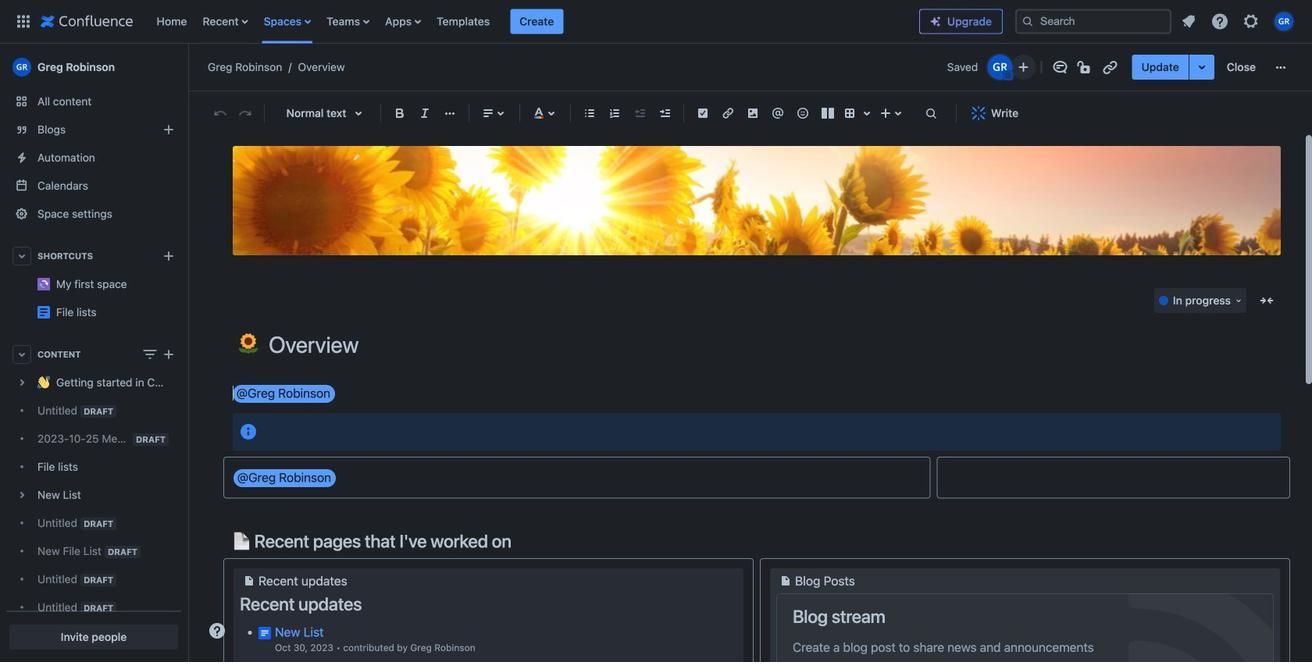 Task type: vqa. For each thing, say whether or not it's contained in the screenshot.
Change view icon
yes



Task type: describe. For each thing, give the bounding box(es) containing it.
table ⇧⌥t image
[[841, 104, 859, 123]]

change view image
[[141, 345, 159, 364]]

list item inside list
[[510, 9, 564, 34]]

list for premium icon
[[1175, 7, 1303, 36]]

bold ⌘b image
[[391, 104, 409, 123]]

more image
[[1272, 58, 1291, 77]]

invite to edit image
[[1015, 58, 1033, 77]]

action item [] image
[[694, 104, 713, 123]]

emoji : image
[[794, 104, 813, 123]]

align left image
[[479, 104, 498, 123]]

no restrictions image
[[1076, 58, 1095, 77]]

find and replace image
[[922, 104, 941, 123]]

panel info image
[[239, 423, 258, 441]]

global element
[[9, 0, 920, 43]]

help icon image
[[1211, 12, 1230, 31]]

Give this page a title text field
[[269, 332, 1281, 358]]

adjust update settings image
[[1193, 58, 1212, 77]]

list formating group
[[577, 101, 677, 126]]

numbered list ⌘⇧7 image
[[606, 104, 624, 123]]

table size image
[[858, 104, 877, 123]]

Search field
[[1016, 9, 1172, 34]]

comment icon image
[[1051, 58, 1070, 77]]

italic ⌘i image
[[416, 104, 434, 123]]

add shortcut image
[[159, 247, 178, 266]]

Main content area, start typing to enter text. text field
[[223, 383, 1291, 663]]

appswitcher icon image
[[14, 12, 33, 31]]

mention @ image
[[769, 104, 788, 123]]

file lists image
[[38, 306, 50, 319]]



Task type: locate. For each thing, give the bounding box(es) containing it.
banner
[[0, 0, 1313, 44]]

notification icon image
[[1180, 12, 1199, 31]]

list for appswitcher icon
[[149, 0, 920, 43]]

collapse sidebar image
[[170, 52, 205, 83]]

:sunflower: image
[[238, 334, 259, 354]]

None search field
[[1016, 9, 1172, 34]]

link ⌘k image
[[719, 104, 738, 123]]

blog posts image
[[777, 572, 795, 591]]

confluence image
[[41, 12, 133, 31], [41, 12, 133, 31]]

settings icon image
[[1242, 12, 1261, 31]]

1 horizontal spatial list
[[1175, 7, 1303, 36]]

space element
[[0, 44, 188, 663]]

create a page image
[[159, 345, 178, 364]]

0 horizontal spatial list
[[149, 0, 920, 43]]

list item
[[510, 9, 564, 34]]

add image, video, or file image
[[744, 104, 763, 123]]

text formatting group
[[388, 101, 463, 126]]

premium image
[[930, 15, 942, 28]]

bullet list ⌘⇧8 image
[[581, 104, 599, 123]]

:sunflower: image
[[238, 334, 259, 354]]

tree inside space element
[[6, 369, 181, 663]]

search image
[[1022, 15, 1035, 28]]

tree
[[6, 369, 181, 663]]

layouts image
[[819, 104, 838, 123]]

group
[[1133, 55, 1266, 80]]

recent updates image
[[240, 572, 259, 591]]

more formatting image
[[441, 104, 459, 123]]

indent tab image
[[656, 104, 674, 123]]

list
[[149, 0, 920, 43], [1175, 7, 1303, 36]]

create a blog image
[[159, 120, 178, 139]]

copy link image
[[1101, 58, 1120, 77]]

make page fixed-width image
[[1258, 291, 1277, 310]]



